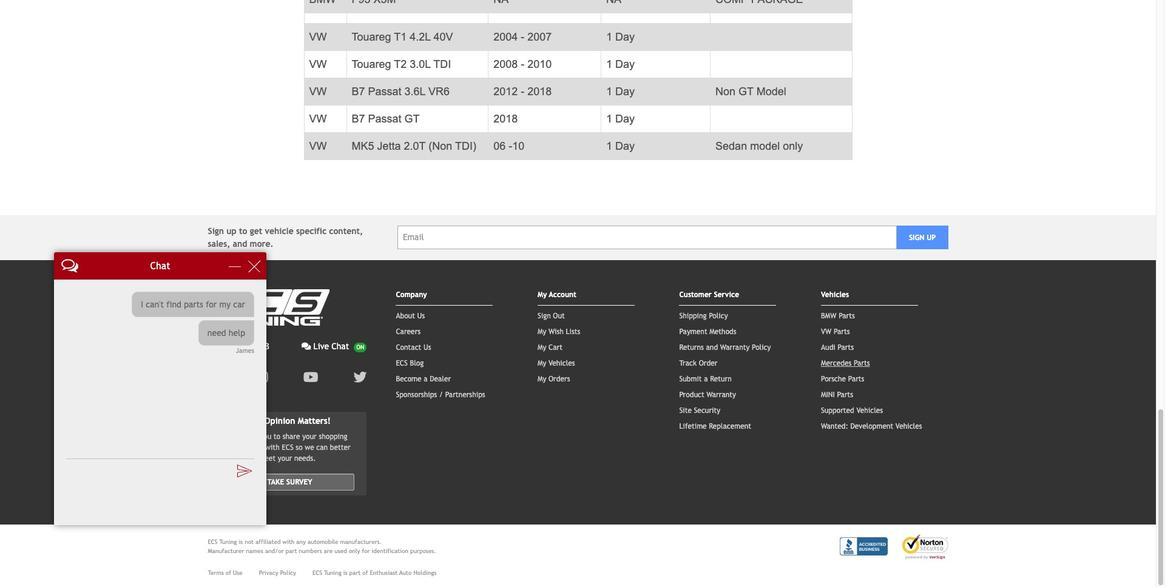Task type: vqa. For each thing, say whether or not it's contained in the screenshot.
up
yes



Task type: describe. For each thing, give the bounding box(es) containing it.
experiences
[[224, 443, 263, 452]]

become
[[396, 375, 422, 383]]

1 for 2018
[[606, 85, 612, 98]]

model
[[750, 140, 780, 152]]

sign up
[[909, 234, 936, 242]]

return
[[710, 375, 732, 383]]

1 horizontal spatial your
[[302, 432, 317, 441]]

product warranty link
[[679, 391, 736, 399]]

we
[[227, 432, 237, 441]]

site
[[679, 407, 692, 415]]

supported vehicles
[[821, 407, 883, 415]]

and inside "sign up to get vehicle specific content, sales, and more."
[[233, 239, 247, 249]]

sales,
[[208, 239, 230, 249]]

live chat
[[314, 342, 349, 351]]

purposes.
[[410, 548, 436, 554]]

my vehicles
[[538, 359, 575, 368]]

my vehicles link
[[538, 359, 575, 368]]

2 of from the left
[[363, 570, 368, 576]]

2003
[[252, 342, 270, 351]]

mini parts link
[[821, 391, 854, 399]]

2008
[[494, 58, 518, 70]]

track order
[[679, 359, 718, 368]]

lifetime replacement
[[679, 422, 752, 431]]

returns and warranty policy
[[679, 343, 771, 352]]

take survey link
[[220, 474, 355, 491]]

policy for shipping policy
[[709, 312, 728, 320]]

contact
[[396, 343, 421, 352]]

1 horizontal spatial 2018
[[528, 85, 552, 98]]

with inside "we invite you to share your shopping experiences with ecs so we can better meet your needs."
[[265, 443, 280, 452]]

blog
[[410, 359, 424, 368]]

returns
[[679, 343, 704, 352]]

my for my cart
[[538, 343, 547, 352]]

for
[[362, 548, 370, 554]]

1 for 2007
[[606, 31, 612, 43]]

vehicles up wanted: development vehicles
[[857, 407, 883, 415]]

up for sign up
[[927, 234, 936, 242]]

my for my wish lists
[[538, 328, 547, 336]]

instagram logo image
[[256, 371, 268, 384]]

a for become
[[424, 375, 428, 383]]

shipping
[[679, 312, 707, 320]]

mk5
[[352, 140, 374, 152]]

us for about us
[[417, 312, 425, 320]]

enthusiast
[[370, 570, 398, 576]]

sign for sign out
[[538, 312, 551, 320]]

tuning for part
[[324, 570, 342, 576]]

track order link
[[679, 359, 718, 368]]

out
[[553, 312, 565, 320]]

account
[[549, 291, 577, 299]]

product
[[679, 391, 704, 399]]

4 1 day from the top
[[606, 113, 635, 125]]

ecs blog
[[396, 359, 424, 368]]

lifetime
[[679, 422, 707, 431]]

1 horizontal spatial only
[[783, 140, 803, 152]]

0 horizontal spatial your
[[278, 454, 292, 463]]

- for 2010
[[521, 58, 525, 70]]

porsche parts link
[[821, 375, 865, 383]]

any
[[296, 539, 306, 545]]

ecs tuning is part of enthusiast auto holdings
[[313, 570, 437, 576]]

company
[[396, 291, 427, 299]]

vehicle
[[265, 226, 294, 236]]

live chat link
[[302, 340, 367, 353]]

mini
[[821, 391, 835, 399]]

passat for gt
[[368, 113, 402, 125]]

shopping
[[319, 432, 348, 441]]

- for 10
[[509, 140, 512, 152]]

manufacturers.
[[340, 539, 382, 545]]

my account
[[538, 291, 577, 299]]

touareg for touareg t2  3.0l  tdi
[[352, 58, 391, 70]]

supported
[[821, 407, 855, 415]]

survey
[[286, 478, 312, 487]]

up for sign up to get vehicle specific content, sales, and more.
[[227, 226, 237, 236]]

privacy
[[259, 570, 278, 576]]

3.6l
[[405, 85, 425, 98]]

ecs inside "we invite you to share your shopping experiences with ecs so we can better meet your needs."
[[282, 443, 294, 452]]

vw for b7 passat gt
[[309, 113, 327, 125]]

contact us link
[[396, 343, 431, 352]]

careers
[[396, 328, 421, 336]]

needs.
[[294, 454, 316, 463]]

tdi)
[[455, 140, 476, 152]]

track
[[679, 359, 697, 368]]

audi parts link
[[821, 343, 854, 352]]

development
[[851, 422, 894, 431]]

take survey
[[267, 478, 312, 487]]

vehicles up the orders on the left
[[549, 359, 575, 368]]

vw parts
[[821, 328, 850, 336]]

/
[[439, 391, 443, 399]]

of inside terms of use link
[[226, 570, 231, 576]]

1 horizontal spatial part
[[349, 570, 361, 576]]

1 vertical spatial policy
[[752, 343, 771, 352]]

porsche parts
[[821, 375, 865, 383]]

wanted:
[[821, 422, 848, 431]]

sign out link
[[538, 312, 565, 320]]

we
[[305, 443, 314, 452]]

2007
[[528, 31, 552, 43]]

supported vehicles link
[[821, 407, 883, 415]]

bmw parts link
[[821, 312, 855, 320]]

sign for sign up to get vehicle specific content, sales, and more.
[[208, 226, 224, 236]]

content,
[[329, 226, 363, 236]]

names
[[246, 548, 263, 554]]

about
[[396, 312, 415, 320]]

share
[[283, 432, 300, 441]]

my cart
[[538, 343, 563, 352]]

use
[[233, 570, 243, 576]]

my wish lists link
[[538, 328, 581, 336]]

affiliated
[[256, 539, 281, 545]]

sedan
[[716, 140, 747, 152]]

we invite you to share your shopping experiences with ecs so we can better meet your needs.
[[224, 432, 351, 463]]

returns and warranty policy link
[[679, 343, 771, 352]]

become a dealer link
[[396, 375, 451, 383]]

touareg for touareg t1 4.2l 40v
[[352, 31, 391, 43]]

wish
[[549, 328, 564, 336]]

b7 for b7 passat gt
[[352, 113, 365, 125]]

mk5 jetta 2.0t (non tdi)
[[352, 140, 476, 152]]

so
[[296, 443, 303, 452]]



Task type: locate. For each thing, give the bounding box(es) containing it.
terms of use link
[[208, 568, 243, 578]]

my cart link
[[538, 343, 563, 352]]

is
[[239, 539, 243, 545], [343, 570, 348, 576]]

0 vertical spatial your
[[302, 432, 317, 441]]

youtube logo image
[[303, 371, 318, 384]]

4 day from the top
[[616, 113, 635, 125]]

live
[[314, 342, 329, 351]]

1 vertical spatial touareg
[[352, 58, 391, 70]]

get
[[250, 226, 262, 236]]

1 vertical spatial to
[[274, 432, 280, 441]]

0 vertical spatial part
[[286, 548, 297, 554]]

my orders
[[538, 375, 570, 383]]

- for 2007
[[521, 31, 525, 43]]

audi parts
[[821, 343, 854, 352]]

b7 up "mk5"
[[352, 113, 365, 125]]

b7 passat gt
[[352, 113, 420, 125]]

0 vertical spatial with
[[265, 443, 280, 452]]

2 horizontal spatial sign
[[909, 234, 925, 242]]

used
[[335, 548, 347, 554]]

2012 - 2018
[[494, 85, 552, 98]]

vw parts link
[[821, 328, 850, 336]]

wanted: development vehicles link
[[821, 422, 922, 431]]

0 vertical spatial gt
[[739, 85, 754, 98]]

non
[[716, 85, 736, 98]]

wanted: development vehicles
[[821, 422, 922, 431]]

parts for vw parts
[[834, 328, 850, 336]]

a left dealer
[[424, 375, 428, 383]]

1 vertical spatial part
[[349, 570, 361, 576]]

06
[[494, 140, 506, 152]]

- right 06
[[509, 140, 512, 152]]

dealer
[[430, 375, 451, 383]]

day for 2010
[[616, 58, 635, 70]]

touareg t2  3.0l  tdi
[[352, 58, 451, 70]]

vw for mk5 jetta 2.0t (non tdi)
[[309, 140, 327, 152]]

0 vertical spatial is
[[239, 539, 243, 545]]

mercedes parts
[[821, 359, 870, 368]]

1 horizontal spatial of
[[363, 570, 368, 576]]

security
[[694, 407, 721, 415]]

2 passat from the top
[[368, 113, 402, 125]]

1 horizontal spatial to
[[274, 432, 280, 441]]

and right sales,
[[233, 239, 247, 249]]

privacy policy link
[[259, 568, 296, 578]]

parts up the porsche parts
[[854, 359, 870, 368]]

order
[[699, 359, 718, 368]]

ecs for ecs tuning is part of enthusiast auto holdings
[[313, 570, 322, 576]]

ecs tuning is not affiliated with any automobile manufacturers. manufacturer names and/or part numbers are used only for identification purposes.
[[208, 539, 436, 554]]

- right 2008
[[521, 58, 525, 70]]

5 1 from the top
[[606, 140, 612, 152]]

us
[[417, 312, 425, 320], [424, 343, 431, 352]]

2 touareg from the top
[[352, 58, 391, 70]]

mercedes
[[821, 359, 852, 368]]

ecs inside ecs tuning is not affiliated with any automobile manufacturers. manufacturer names and/or part numbers are used only for identification purposes.
[[208, 539, 218, 545]]

policy for privacy policy
[[280, 570, 296, 576]]

2 my from the top
[[538, 328, 547, 336]]

0 horizontal spatial is
[[239, 539, 243, 545]]

your right meet
[[278, 454, 292, 463]]

5 1 day from the top
[[606, 140, 635, 152]]

1 horizontal spatial up
[[927, 234, 936, 242]]

2004
[[494, 31, 518, 43]]

tuning down are
[[324, 570, 342, 576]]

and
[[233, 239, 247, 249], [706, 343, 718, 352]]

holdings
[[414, 570, 437, 576]]

1 horizontal spatial is
[[343, 570, 348, 576]]

parts down the porsche parts
[[837, 391, 854, 399]]

1 vertical spatial is
[[343, 570, 348, 576]]

bmw parts
[[821, 312, 855, 320]]

jetta
[[377, 140, 401, 152]]

ecs down numbers
[[313, 570, 322, 576]]

day for 10
[[616, 140, 635, 152]]

0 vertical spatial us
[[417, 312, 425, 320]]

mini parts
[[821, 391, 854, 399]]

more.
[[250, 239, 274, 249]]

to right you
[[274, 432, 280, 441]]

sign for sign up
[[909, 234, 925, 242]]

2018 down the "2012" on the top
[[494, 113, 518, 125]]

my
[[538, 291, 547, 299], [538, 328, 547, 336], [538, 343, 547, 352], [538, 359, 547, 368], [538, 375, 547, 383]]

only down manufacturers.
[[349, 548, 360, 554]]

with
[[265, 443, 280, 452], [283, 539, 295, 545]]

t2
[[394, 58, 407, 70]]

payment
[[679, 328, 708, 336]]

ecs tuning image
[[208, 289, 329, 326]]

1 touareg from the top
[[352, 31, 391, 43]]

2018 down 2010 on the top left of page
[[528, 85, 552, 98]]

1 for 10
[[606, 140, 612, 152]]

manufacturer
[[208, 548, 244, 554]]

touareg t1 4.2l 40v
[[352, 31, 453, 43]]

my left account
[[538, 291, 547, 299]]

vehicles right development
[[896, 422, 922, 431]]

b7 for b7 passat 3.6l vr6
[[352, 85, 365, 98]]

my left the cart
[[538, 343, 547, 352]]

1 day for 10
[[606, 140, 635, 152]]

1 vertical spatial passat
[[368, 113, 402, 125]]

0 vertical spatial 2018
[[528, 85, 552, 98]]

sign inside sign up button
[[909, 234, 925, 242]]

up
[[227, 226, 237, 236], [927, 234, 936, 242]]

0 vertical spatial b7
[[352, 85, 365, 98]]

ecs up manufacturer
[[208, 539, 218, 545]]

orders
[[549, 375, 570, 383]]

2 vertical spatial policy
[[280, 570, 296, 576]]

4 my from the top
[[538, 359, 547, 368]]

phone image
[[208, 342, 216, 351]]

3 my from the top
[[538, 343, 547, 352]]

my down my cart
[[538, 359, 547, 368]]

parts for bmw parts
[[839, 312, 855, 320]]

1 of from the left
[[226, 570, 231, 576]]

vw for touareg t2  3.0l  tdi
[[309, 58, 327, 70]]

passat up "b7 passat gt"
[[368, 85, 402, 98]]

b7 passat 3.6l vr6
[[352, 85, 450, 98]]

1 horizontal spatial a
[[704, 375, 708, 383]]

1 day for 2010
[[606, 58, 635, 70]]

tuning inside ecs tuning is not affiliated with any automobile manufacturers. manufacturer names and/or part numbers are used only for identification purposes.
[[219, 539, 237, 545]]

of left use
[[226, 570, 231, 576]]

2 horizontal spatial policy
[[752, 343, 771, 352]]

with up meet
[[265, 443, 280, 452]]

0 vertical spatial tuning
[[219, 539, 237, 545]]

1 horizontal spatial with
[[283, 539, 295, 545]]

0 vertical spatial passat
[[368, 85, 402, 98]]

gt up mk5 jetta 2.0t (non tdi)
[[405, 113, 420, 125]]

are
[[324, 548, 333, 554]]

only right model
[[783, 140, 803, 152]]

day for 2007
[[616, 31, 635, 43]]

vw for touareg t1 4.2l 40v
[[309, 31, 327, 43]]

a left return
[[704, 375, 708, 383]]

twitter logo image
[[354, 371, 367, 384]]

vw for b7 passat 3.6l vr6
[[309, 85, 327, 98]]

and up order
[[706, 343, 718, 352]]

- right 2004
[[521, 31, 525, 43]]

0 horizontal spatial sign
[[208, 226, 224, 236]]

ecs for ecs tuning is not affiliated with any automobile manufacturers. manufacturer names and/or part numbers are used only for identification purposes.
[[208, 539, 218, 545]]

part
[[286, 548, 297, 554], [349, 570, 361, 576]]

gt right non
[[739, 85, 754, 98]]

parts
[[839, 312, 855, 320], [834, 328, 850, 336], [838, 343, 854, 352], [854, 359, 870, 368], [848, 375, 865, 383], [837, 391, 854, 399]]

0 horizontal spatial a
[[424, 375, 428, 383]]

my for my account
[[538, 291, 547, 299]]

330-
[[219, 342, 235, 351]]

1 horizontal spatial tuning
[[324, 570, 342, 576]]

1 horizontal spatial gt
[[739, 85, 754, 98]]

2018
[[528, 85, 552, 98], [494, 113, 518, 125]]

ecs left so
[[282, 443, 294, 452]]

privacy policy
[[259, 570, 296, 576]]

ecs for ecs blog
[[396, 359, 408, 368]]

0 horizontal spatial 2018
[[494, 113, 518, 125]]

is down used
[[343, 570, 348, 576]]

1 horizontal spatial policy
[[709, 312, 728, 320]]

1 vertical spatial and
[[706, 343, 718, 352]]

passat up the jetta
[[368, 113, 402, 125]]

1
[[606, 31, 612, 43], [606, 58, 612, 70], [606, 85, 612, 98], [606, 113, 612, 125], [606, 140, 612, 152]]

parts down bmw parts link
[[834, 328, 850, 336]]

service
[[714, 291, 739, 299]]

product warranty
[[679, 391, 736, 399]]

us for contact us
[[424, 343, 431, 352]]

matters!
[[298, 416, 331, 426]]

a for submit
[[704, 375, 708, 383]]

0 horizontal spatial with
[[265, 443, 280, 452]]

up inside button
[[927, 234, 936, 242]]

1 horizontal spatial and
[[706, 343, 718, 352]]

1 1 day from the top
[[606, 31, 635, 43]]

lists
[[566, 328, 581, 336]]

with inside ecs tuning is not affiliated with any automobile manufacturers. manufacturer names and/or part numbers are used only for identification purposes.
[[283, 539, 295, 545]]

3 1 from the top
[[606, 85, 612, 98]]

1 for 2010
[[606, 58, 612, 70]]

with left any
[[283, 539, 295, 545]]

part inside ecs tuning is not affiliated with any automobile manufacturers. manufacturer names and/or part numbers are used only for identification purposes.
[[286, 548, 297, 554]]

partnerships
[[445, 391, 485, 399]]

4 1 from the top
[[606, 113, 612, 125]]

vw
[[309, 31, 327, 43], [309, 58, 327, 70], [309, 85, 327, 98], [309, 113, 327, 125], [309, 140, 327, 152], [821, 328, 832, 336]]

0 vertical spatial to
[[239, 226, 247, 236]]

1 b7 from the top
[[352, 85, 365, 98]]

0 vertical spatial touareg
[[352, 31, 391, 43]]

touareg
[[352, 31, 391, 43], [352, 58, 391, 70]]

comments image
[[302, 342, 311, 351]]

vehicles up bmw parts link
[[821, 291, 849, 299]]

1 vertical spatial with
[[283, 539, 295, 545]]

1 day from the top
[[616, 31, 635, 43]]

Email email field
[[398, 226, 897, 250]]

0 horizontal spatial gt
[[405, 113, 420, 125]]

1 vertical spatial warranty
[[707, 391, 736, 399]]

2 b7 from the top
[[352, 113, 365, 125]]

0 vertical spatial only
[[783, 140, 803, 152]]

parts for mini parts
[[837, 391, 854, 399]]

- right the "2012" on the top
[[521, 85, 525, 98]]

parts down mercedes parts link
[[848, 375, 865, 383]]

payment methods link
[[679, 328, 737, 336]]

take survey button
[[220, 474, 355, 491]]

0 horizontal spatial of
[[226, 570, 231, 576]]

0 vertical spatial and
[[233, 239, 247, 249]]

is inside ecs tuning is not affiliated with any automobile manufacturers. manufacturer names and/or part numbers are used only for identification purposes.
[[239, 539, 243, 545]]

identification
[[372, 548, 408, 554]]

parts for mercedes parts
[[854, 359, 870, 368]]

5 my from the top
[[538, 375, 547, 383]]

1 vertical spatial gt
[[405, 113, 420, 125]]

sponsorships
[[396, 391, 437, 399]]

1 horizontal spatial sign
[[538, 312, 551, 320]]

and/or
[[265, 548, 284, 554]]

1 1 from the top
[[606, 31, 612, 43]]

site security link
[[679, 407, 721, 415]]

0 horizontal spatial policy
[[280, 570, 296, 576]]

parts right bmw
[[839, 312, 855, 320]]

warranty down return
[[707, 391, 736, 399]]

my for my vehicles
[[538, 359, 547, 368]]

sponsorships / partnerships link
[[396, 391, 485, 399]]

0 horizontal spatial tuning
[[219, 539, 237, 545]]

0 horizontal spatial to
[[239, 226, 247, 236]]

terms
[[208, 570, 224, 576]]

1 vertical spatial your
[[278, 454, 292, 463]]

warranty down methods
[[720, 343, 750, 352]]

parts for audi parts
[[838, 343, 854, 352]]

1 passat from the top
[[368, 85, 402, 98]]

become a dealer
[[396, 375, 451, 383]]

330-331-2003
[[219, 342, 270, 351]]

to left get
[[239, 226, 247, 236]]

part left the enthusiast
[[349, 570, 361, 576]]

porsche
[[821, 375, 846, 383]]

your up we
[[302, 432, 317, 441]]

of left the enthusiast
[[363, 570, 368, 576]]

specific
[[296, 226, 327, 236]]

parts up mercedes parts link
[[838, 343, 854, 352]]

0 horizontal spatial up
[[227, 226, 237, 236]]

2.0t
[[404, 140, 426, 152]]

5 day from the top
[[616, 140, 635, 152]]

0 horizontal spatial and
[[233, 239, 247, 249]]

touareg left t2
[[352, 58, 391, 70]]

my orders link
[[538, 375, 570, 383]]

enthusiast auto holdings link
[[370, 568, 437, 578]]

2 a from the left
[[704, 375, 708, 383]]

b7 up "b7 passat gt"
[[352, 85, 365, 98]]

is for part
[[343, 570, 348, 576]]

us right about
[[417, 312, 425, 320]]

4.2l
[[410, 31, 431, 43]]

of
[[226, 570, 231, 576], [363, 570, 368, 576]]

parts for porsche parts
[[848, 375, 865, 383]]

site security
[[679, 407, 721, 415]]

1 vertical spatial only
[[349, 548, 360, 554]]

1 day for 2007
[[606, 31, 635, 43]]

1 vertical spatial tuning
[[324, 570, 342, 576]]

up inside "sign up to get vehicle specific content, sales, and more."
[[227, 226, 237, 236]]

tuning up manufacturer
[[219, 539, 237, 545]]

ecs
[[396, 359, 408, 368], [282, 443, 294, 452], [208, 539, 218, 545], [313, 570, 322, 576]]

you
[[260, 432, 271, 441]]

my left the orders on the left
[[538, 375, 547, 383]]

3 1 day from the top
[[606, 85, 635, 98]]

touareg left t1
[[352, 31, 391, 43]]

day for 2018
[[616, 85, 635, 98]]

shipping policy
[[679, 312, 728, 320]]

0 horizontal spatial only
[[349, 548, 360, 554]]

1 a from the left
[[424, 375, 428, 383]]

my left the wish
[[538, 328, 547, 336]]

ecs left blog
[[396, 359, 408, 368]]

0 vertical spatial warranty
[[720, 343, 750, 352]]

2 1 from the top
[[606, 58, 612, 70]]

passat for 3.6l
[[368, 85, 402, 98]]

1 my from the top
[[538, 291, 547, 299]]

3 day from the top
[[616, 85, 635, 98]]

-
[[521, 31, 525, 43], [521, 58, 525, 70], [521, 85, 525, 98], [509, 140, 512, 152]]

is for not
[[239, 539, 243, 545]]

customer service
[[679, 291, 739, 299]]

2 day from the top
[[616, 58, 635, 70]]

0 vertical spatial policy
[[709, 312, 728, 320]]

part down any
[[286, 548, 297, 554]]

1 day for 2018
[[606, 85, 635, 98]]

1 vertical spatial 2018
[[494, 113, 518, 125]]

0 horizontal spatial part
[[286, 548, 297, 554]]

tdi
[[434, 58, 451, 70]]

only inside ecs tuning is not affiliated with any automobile manufacturers. manufacturer names and/or part numbers are used only for identification purposes.
[[349, 548, 360, 554]]

sign inside "sign up to get vehicle specific content, sales, and more."
[[208, 226, 224, 236]]

1 vertical spatial b7
[[352, 113, 365, 125]]

2 1 day from the top
[[606, 58, 635, 70]]

is left not
[[239, 539, 243, 545]]

tuning for not
[[219, 539, 237, 545]]

auto
[[399, 570, 412, 576]]

1 vertical spatial us
[[424, 343, 431, 352]]

06 -10
[[494, 140, 525, 152]]

to inside "we invite you to share your shopping experiences with ecs so we can better meet your needs."
[[274, 432, 280, 441]]

us right contact
[[424, 343, 431, 352]]

to inside "sign up to get vehicle specific content, sales, and more."
[[239, 226, 247, 236]]

- for 2018
[[521, 85, 525, 98]]

my for my orders
[[538, 375, 547, 383]]

take
[[267, 478, 284, 487]]



